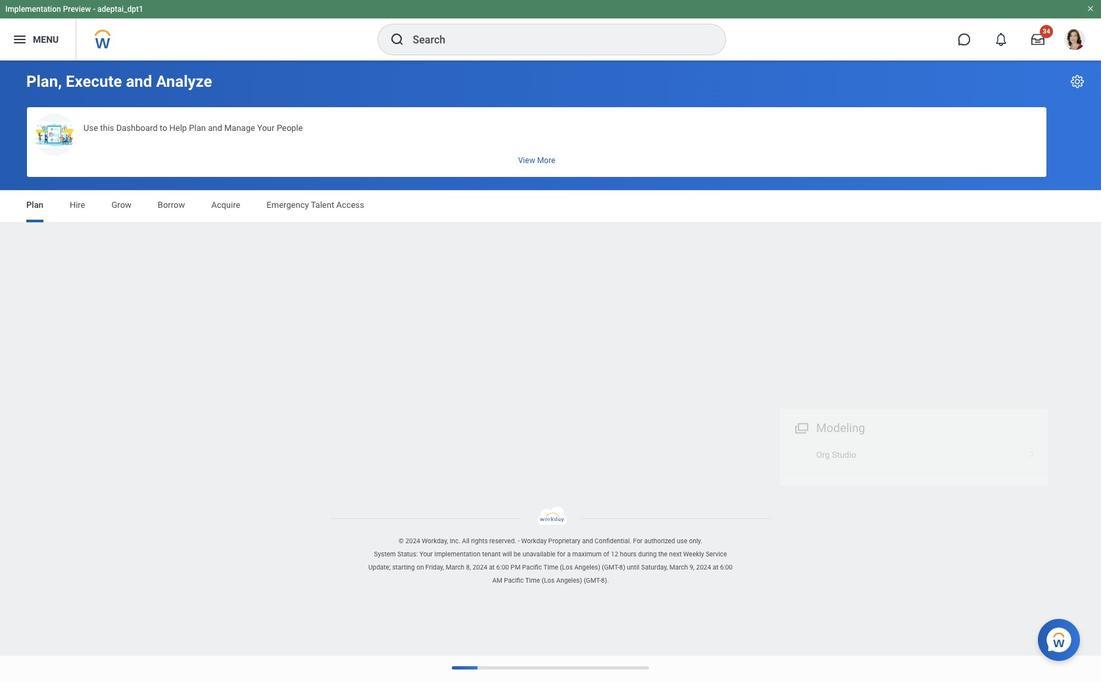 Task type: vqa. For each thing, say whether or not it's contained in the screenshot.
rightmost "-"
yes



Task type: describe. For each thing, give the bounding box(es) containing it.
workday
[[521, 537, 547, 545]]

8)
[[619, 564, 625, 571]]

8,
[[466, 564, 471, 571]]

for
[[633, 537, 643, 545]]

adaptive
[[816, 485, 850, 495]]

34 button
[[1024, 25, 1053, 54]]

talent
[[311, 200, 334, 210]]

0 vertical spatial (gmt-
[[602, 564, 619, 571]]

profile logan mcneil image
[[1064, 29, 1085, 53]]

implementation preview -   adeptai_dpt1
[[5, 5, 143, 14]]

org studio link
[[780, 410, 1049, 438]]

manage
[[224, 123, 255, 133]]

tenant
[[482, 551, 501, 558]]

0 horizontal spatial 2024
[[405, 537, 420, 545]]

use
[[677, 537, 687, 545]]

34
[[1043, 28, 1050, 35]]

authorized
[[644, 537, 675, 545]]

implementation inside menu banner
[[5, 5, 61, 14]]

inc.
[[450, 537, 460, 545]]

your inside © 2024 workday, inc. all rights reserved. - workday proprietary and confidential. for authorized use only. system status: your implementation tenant will be unavailable for a maximum of 12 hours during the next weekly service update; starting on friday, march 8, 2024 at 6:00 pm pacific time (los angeles) (gmt-8) until saturday, march 9, 2024 at 6:00 am pacific time (los angeles) (gmt-8).
[[419, 551, 433, 558]]

9,
[[690, 564, 695, 571]]

2 march from the left
[[669, 564, 688, 571]]

during
[[638, 551, 657, 558]]

menu button
[[0, 18, 76, 61]]

workday,
[[422, 537, 448, 545]]

plan inside button
[[189, 123, 206, 133]]

1 march from the left
[[446, 564, 464, 571]]

2 6:00 from the left
[[720, 564, 733, 571]]

of
[[603, 551, 609, 558]]

1 horizontal spatial (los
[[560, 564, 573, 571]]

menu group image
[[792, 453, 810, 471]]

8).
[[601, 577, 609, 584]]

tab list inside plan, execute and analyze main content
[[13, 191, 1088, 222]]

borrow
[[158, 200, 185, 210]]

analyze
[[156, 72, 212, 91]]

this
[[100, 123, 114, 133]]

starting
[[392, 564, 415, 571]]

grow
[[111, 200, 131, 210]]

be
[[514, 551, 521, 558]]

reserved.
[[489, 537, 516, 545]]

0 horizontal spatial (los
[[542, 577, 555, 584]]

maximum
[[572, 551, 602, 558]]

1 vertical spatial planning
[[852, 485, 885, 495]]

0 vertical spatial and
[[126, 72, 152, 91]]

configure this page image
[[1070, 74, 1085, 89]]

only.
[[689, 537, 702, 545]]

Search Workday  search field
[[413, 25, 698, 54]]

rights
[[471, 537, 488, 545]]

menu
[[33, 34, 59, 44]]

use this dashboard to help plan and manage your people button
[[27, 107, 1047, 177]]

©
[[399, 537, 404, 545]]

1 vertical spatial angeles)
[[556, 577, 582, 584]]

your inside button
[[257, 123, 275, 133]]

help
[[169, 123, 187, 133]]

0 vertical spatial angeles)
[[574, 564, 600, 571]]

unavailable
[[523, 551, 556, 558]]

access
[[336, 200, 364, 210]]

1 horizontal spatial 2024
[[473, 564, 487, 571]]

to
[[160, 123, 167, 133]]

implementation inside © 2024 workday, inc. all rights reserved. - workday proprietary and confidential. for authorized use only. system status: your implementation tenant will be unavailable for a maximum of 12 hours during the next weekly service update; starting on friday, march 8, 2024 at 6:00 pm pacific time (los angeles) (gmt-8) until saturday, march 9, 2024 at 6:00 am pacific time (los angeles) (gmt-8).
[[434, 551, 481, 558]]

service
[[706, 551, 727, 558]]

system
[[374, 551, 396, 558]]

adeptai_dpt1
[[97, 5, 143, 14]]

0 vertical spatial pacific
[[522, 564, 542, 571]]



Task type: locate. For each thing, give the bounding box(es) containing it.
2 horizontal spatial 2024
[[696, 564, 711, 571]]

0 horizontal spatial plan
[[26, 200, 43, 210]]

footer containing © 2024 workday, inc. all rights reserved. - workday proprietary and confidential. for authorized use only. system status: your implementation tenant will be unavailable for a maximum of 12 hours during the next weekly service update; starting on friday, march 8, 2024 at 6:00 pm pacific time (los angeles) (gmt-8) until saturday, march 9, 2024 at 6:00 am pacific time (los angeles) (gmt-8).
[[0, 506, 1101, 587]]

update;
[[368, 564, 391, 571]]

2 vertical spatial and
[[582, 537, 593, 545]]

plan right help
[[189, 123, 206, 133]]

2024 right 9,
[[696, 564, 711, 571]]

0 vertical spatial time
[[543, 564, 558, 571]]

0 horizontal spatial time
[[525, 577, 540, 584]]

execute
[[66, 72, 122, 91]]

time down for
[[543, 564, 558, 571]]

implementation
[[5, 5, 61, 14], [434, 551, 481, 558]]

1 horizontal spatial 6:00
[[720, 564, 733, 571]]

ext link image
[[1027, 480, 1041, 494]]

6:00
[[496, 564, 509, 571], [720, 564, 733, 571]]

and left manage
[[208, 123, 222, 133]]

angeles) down a
[[556, 577, 582, 584]]

- up 'be'
[[518, 537, 520, 545]]

12
[[611, 551, 618, 558]]

© 2024 workday, inc. all rights reserved. - workday proprietary and confidential. for authorized use only. system status: your implementation tenant will be unavailable for a maximum of 12 hours during the next weekly service update; starting on friday, march 8, 2024 at 6:00 pm pacific time (los angeles) (gmt-8) until saturday, march 9, 2024 at 6:00 am pacific time (los angeles) (gmt-8).
[[368, 537, 733, 584]]

preview
[[63, 5, 91, 14]]

saturday,
[[641, 564, 668, 571]]

use this dashboard to help plan and manage your people
[[84, 123, 303, 133]]

proprietary
[[548, 537, 581, 545]]

emergency
[[267, 200, 309, 210]]

1 horizontal spatial (gmt-
[[602, 564, 619, 571]]

adaptive planning
[[816, 485, 885, 495]]

weekly
[[683, 551, 704, 558]]

plan, execute and analyze main content
[[0, 61, 1101, 605]]

your left people
[[257, 123, 275, 133]]

hours
[[620, 551, 637, 558]]

0 horizontal spatial march
[[446, 564, 464, 571]]

implementation down "inc."
[[434, 551, 481, 558]]

org
[[816, 419, 830, 429]]

1 at from the left
[[489, 564, 495, 571]]

and inside © 2024 workday, inc. all rights reserved. - workday proprietary and confidential. for authorized use only. system status: your implementation tenant will be unavailable for a maximum of 12 hours during the next weekly service update; starting on friday, march 8, 2024 at 6:00 pm pacific time (los angeles) (gmt-8) until saturday, march 9, 2024 at 6:00 am pacific time (los angeles) (gmt-8).
[[582, 537, 593, 545]]

friday,
[[425, 564, 444, 571]]

planning up adaptive
[[816, 456, 862, 470]]

(gmt- down maximum
[[584, 577, 601, 584]]

people
[[277, 123, 303, 133]]

next
[[669, 551, 682, 558]]

-
[[93, 5, 95, 14], [518, 537, 520, 545]]

0 horizontal spatial your
[[257, 123, 275, 133]]

all
[[462, 537, 469, 545]]

inbox large image
[[1031, 33, 1045, 46]]

0 vertical spatial planning
[[816, 456, 862, 470]]

adaptive planning link
[[780, 476, 1049, 504]]

a
[[567, 551, 571, 558]]

search image
[[389, 32, 405, 47]]

(los down unavailable
[[542, 577, 555, 584]]

1 horizontal spatial and
[[208, 123, 222, 133]]

0 horizontal spatial and
[[126, 72, 152, 91]]

- inside © 2024 workday, inc. all rights reserved. - workday proprietary and confidential. for authorized use only. system status: your implementation tenant will be unavailable for a maximum of 12 hours during the next weekly service update; starting on friday, march 8, 2024 at 6:00 pm pacific time (los angeles) (gmt-8) until saturday, march 9, 2024 at 6:00 am pacific time (los angeles) (gmt-8).
[[518, 537, 520, 545]]

- inside menu banner
[[93, 5, 95, 14]]

until
[[627, 564, 640, 571]]

am
[[492, 577, 502, 584]]

pacific down unavailable
[[522, 564, 542, 571]]

tab list
[[13, 191, 1088, 222]]

planning right adaptive
[[852, 485, 885, 495]]

0 vertical spatial -
[[93, 5, 95, 14]]

and
[[126, 72, 152, 91], [208, 123, 222, 133], [582, 537, 593, 545]]

- right preview
[[93, 5, 95, 14]]

pm
[[511, 564, 521, 571]]

1 vertical spatial pacific
[[504, 577, 524, 584]]

2024 right "8," on the bottom of page
[[473, 564, 487, 571]]

1 vertical spatial and
[[208, 123, 222, 133]]

and left the analyze
[[126, 72, 152, 91]]

6:00 left pm
[[496, 564, 509, 571]]

2024 right ©
[[405, 537, 420, 545]]

studio
[[832, 419, 856, 429]]

at down the tenant
[[489, 564, 495, 571]]

1 vertical spatial time
[[525, 577, 540, 584]]

1 horizontal spatial time
[[543, 564, 558, 571]]

1 horizontal spatial plan
[[189, 123, 206, 133]]

(los
[[560, 564, 573, 571], [542, 577, 555, 584]]

1 vertical spatial (gmt-
[[584, 577, 601, 584]]

tab list containing plan
[[13, 191, 1088, 222]]

will
[[502, 551, 512, 558]]

1 horizontal spatial implementation
[[434, 551, 481, 558]]

acquire
[[211, 200, 240, 210]]

(gmt-
[[602, 564, 619, 571], [584, 577, 601, 584]]

1 horizontal spatial -
[[518, 537, 520, 545]]

dashboard
[[116, 123, 158, 133]]

1 vertical spatial -
[[518, 537, 520, 545]]

your up on
[[419, 551, 433, 558]]

plan,
[[26, 72, 62, 91]]

on
[[416, 564, 424, 571]]

0 vertical spatial your
[[257, 123, 275, 133]]

march left "8," on the bottom of page
[[446, 564, 464, 571]]

use
[[84, 123, 98, 133]]

status:
[[397, 551, 418, 558]]

notifications large image
[[995, 33, 1008, 46]]

confidential.
[[595, 537, 631, 545]]

0 vertical spatial implementation
[[5, 5, 61, 14]]

0 horizontal spatial implementation
[[5, 5, 61, 14]]

time
[[543, 564, 558, 571], [525, 577, 540, 584]]

1 vertical spatial plan
[[26, 200, 43, 210]]

0 vertical spatial (los
[[560, 564, 573, 571]]

1 horizontal spatial your
[[419, 551, 433, 558]]

(los down a
[[560, 564, 573, 571]]

2 at from the left
[[713, 564, 718, 571]]

plan
[[189, 123, 206, 133], [26, 200, 43, 210]]

0 horizontal spatial -
[[93, 5, 95, 14]]

and inside button
[[208, 123, 222, 133]]

pacific
[[522, 564, 542, 571], [504, 577, 524, 584]]

1 vertical spatial your
[[419, 551, 433, 558]]

angeles) down maximum
[[574, 564, 600, 571]]

1 6:00 from the left
[[496, 564, 509, 571]]

the
[[658, 551, 668, 558]]

org studio
[[816, 419, 856, 429]]

plan, execute and analyze
[[26, 72, 212, 91]]

emergency talent access
[[267, 200, 364, 210]]

plan inside tab list
[[26, 200, 43, 210]]

plan left "hire"
[[26, 200, 43, 210]]

and up maximum
[[582, 537, 593, 545]]

implementation up menu dropdown button
[[5, 5, 61, 14]]

justify image
[[12, 32, 28, 47]]

1 horizontal spatial march
[[669, 564, 688, 571]]

at
[[489, 564, 495, 571], [713, 564, 718, 571]]

march
[[446, 564, 464, 571], [669, 564, 688, 571]]

1 vertical spatial implementation
[[434, 551, 481, 558]]

time down unavailable
[[525, 577, 540, 584]]

footer
[[0, 506, 1101, 587]]

0 horizontal spatial 6:00
[[496, 564, 509, 571]]

at down service
[[713, 564, 718, 571]]

2 horizontal spatial and
[[582, 537, 593, 545]]

hire
[[70, 200, 85, 210]]

your
[[257, 123, 275, 133], [419, 551, 433, 558]]

0 vertical spatial plan
[[189, 123, 206, 133]]

pacific down pm
[[504, 577, 524, 584]]

(gmt- down 12
[[602, 564, 619, 571]]

close environment banner image
[[1087, 5, 1095, 12]]

0 horizontal spatial at
[[489, 564, 495, 571]]

for
[[557, 551, 565, 558]]

angeles)
[[574, 564, 600, 571], [556, 577, 582, 584]]

1 vertical spatial (los
[[542, 577, 555, 584]]

2024
[[405, 537, 420, 545], [473, 564, 487, 571], [696, 564, 711, 571]]

6:00 down service
[[720, 564, 733, 571]]

1 horizontal spatial at
[[713, 564, 718, 571]]

menu banner
[[0, 0, 1101, 61]]

planning
[[816, 456, 862, 470], [852, 485, 885, 495]]

march left 9,
[[669, 564, 688, 571]]

0 horizontal spatial (gmt-
[[584, 577, 601, 584]]



